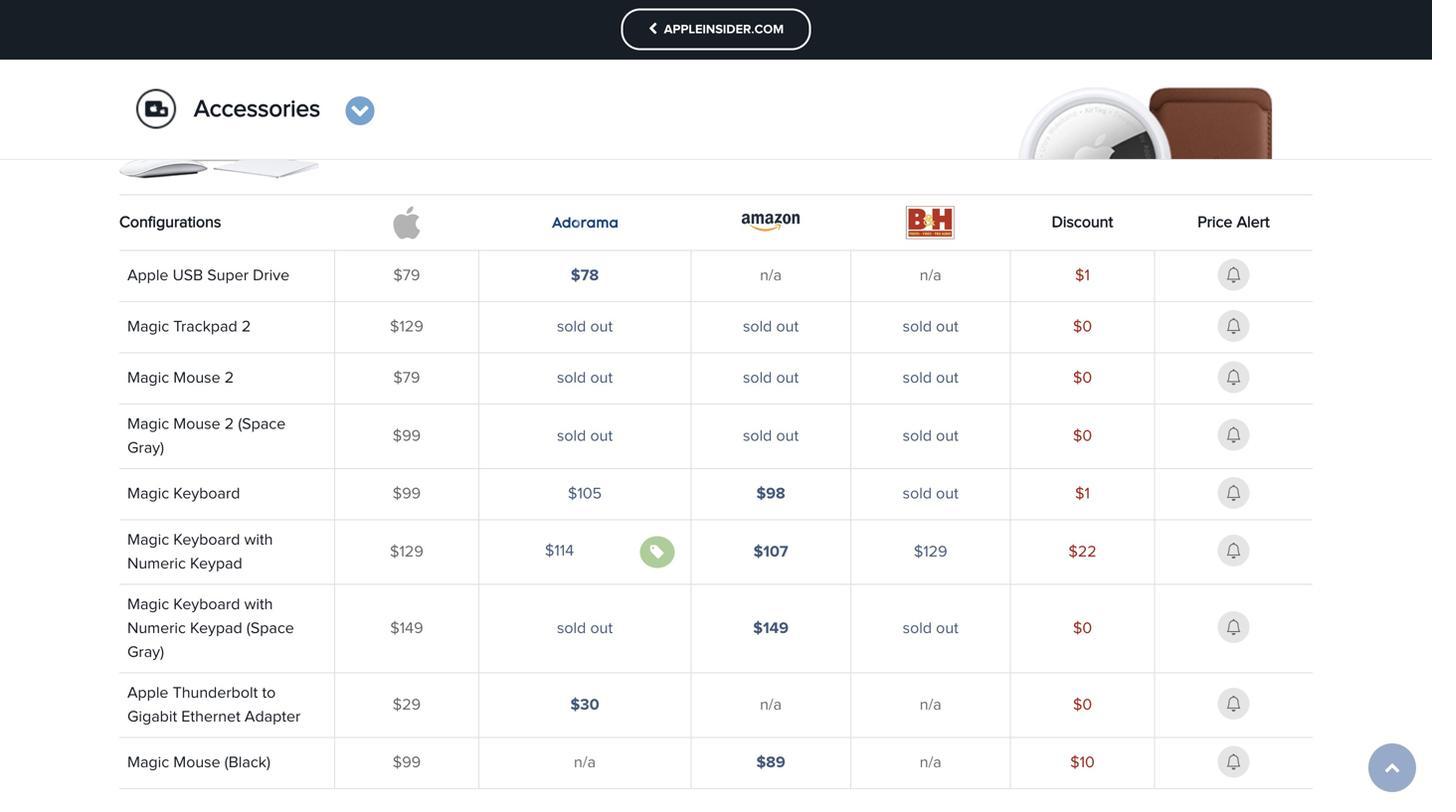 Task type: describe. For each thing, give the bounding box(es) containing it.
with for magic keyboard with numeric keypad
[[244, 533, 273, 549]]

tag image
[[651, 545, 664, 561]]

buy
[[477, 132, 503, 148]]

our
[[566, 132, 589, 148]]

apple for apple usb super drive
[[127, 268, 169, 284]]

magic for magic trackpad 2
[[127, 320, 169, 335]]

magic for magic keyboard with numeric keypad (space gray)
[[127, 597, 169, 613]]

chevron down image
[[351, 100, 370, 119]]

$0 for $99
[[1074, 429, 1093, 445]]

disclosure:
[[354, 132, 431, 148]]

commission
[[726, 132, 809, 148]]

adapter
[[245, 710, 301, 726]]

(black)
[[225, 756, 271, 772]]

$79 for apple usb super drive
[[393, 268, 420, 284]]

magic keyboard
[[127, 487, 240, 503]]

gray) inside magic mouse 2 (space gray)
[[127, 441, 164, 457]]

$129 for 2
[[390, 320, 424, 335]]

numeric for magic keyboard with numeric keypad (space gray)
[[127, 621, 186, 637]]

$89
[[757, 756, 786, 772]]

configurations
[[119, 215, 221, 231]]

ethernet
[[181, 710, 241, 726]]

3 $99 from the top
[[393, 756, 421, 772]]

earn
[[690, 132, 722, 148]]

with for magic keyboard with numeric keypad (space gray)
[[244, 597, 273, 613]]

gray) inside magic keyboard with numeric keypad (space gray)
[[127, 645, 164, 661]]

alert
[[1237, 215, 1270, 231]]

magic mouse (black)
[[127, 756, 271, 772]]

appleinsider.com
[[658, 23, 784, 36]]

magic for magic keyboard
[[127, 487, 169, 503]]

magic for magic mouse 2 (space gray)
[[127, 417, 169, 433]]

thunderbolt
[[173, 686, 258, 702]]

$129 for with
[[390, 545, 424, 561]]

associate.
[[984, 132, 1055, 148]]

$99 for sold out
[[393, 429, 421, 445]]

an
[[833, 132, 850, 148]]

$107 link
[[754, 545, 789, 561]]

if
[[435, 132, 443, 148]]

$0 for $29
[[1074, 698, 1093, 714]]

price
[[1198, 215, 1233, 231]]

apple for apple thunderbolt to gigabit ethernet adapter
[[127, 686, 169, 702]]

$29
[[393, 698, 421, 714]]

$22
[[1069, 545, 1097, 561]]

appleinsider.com link
[[621, 8, 812, 50]]

usb
[[173, 268, 203, 284]]

magic for magic mouse (black)
[[127, 756, 169, 772]]

affiliate
[[854, 132, 904, 148]]

links,
[[593, 132, 628, 148]]

magic keyboard with numeric keypad (space gray)
[[127, 597, 294, 661]]

$107
[[754, 545, 789, 561]]

1 vertical spatial accessories
[[194, 98, 327, 121]]

$30
[[571, 698, 600, 714]]

$79 for magic mouse 2
[[393, 371, 420, 387]]

we
[[632, 132, 653, 148]]

discount
[[1052, 215, 1114, 231]]

magic for magic keyboard with numeric keypad
[[127, 533, 169, 549]]

$30 link
[[571, 698, 600, 714]]

gigabit
[[127, 710, 177, 726]]

$99 for $105
[[393, 487, 421, 503]]

magic accessories
[[119, 15, 480, 67]]

keyboard for magic keyboard with numeric keypad
[[173, 533, 240, 549]]

$129 link
[[914, 545, 948, 561]]

2 for magic mouse 2 (space gray)
[[225, 417, 234, 433]]

apple thunderbolt to gigabit ethernet adapter
[[127, 686, 301, 726]]

2 $149 from the left
[[754, 621, 789, 637]]



Task type: vqa. For each thing, say whether or not it's contained in the screenshot.
rightmost $149
yes



Task type: locate. For each thing, give the bounding box(es) containing it.
apple usb super drive
[[127, 268, 290, 284]]

1 numeric from the top
[[127, 557, 186, 573]]

1 $79 from the top
[[393, 268, 420, 284]]

keyboard inside magic keyboard with numeric keypad
[[173, 533, 240, 549]]

1 vertical spatial $99
[[393, 487, 421, 503]]

keypad for magic keyboard with numeric keypad
[[190, 557, 243, 573]]

3 mouse from the top
[[173, 756, 221, 772]]

apple up gigabit
[[127, 686, 169, 702]]

keyboard down magic keyboard with numeric keypad
[[173, 597, 240, 613]]

as
[[813, 132, 828, 148]]

0 vertical spatial keyboard
[[173, 487, 240, 503]]

you
[[447, 132, 473, 148]]

super
[[207, 268, 249, 284]]

sold out link
[[557, 320, 613, 335], [743, 320, 799, 335], [903, 320, 959, 335], [557, 371, 613, 387], [743, 371, 799, 387], [903, 371, 959, 387], [557, 429, 613, 445], [743, 429, 799, 445], [903, 429, 959, 445], [903, 487, 959, 503], [557, 621, 613, 637], [903, 621, 959, 637]]

magic
[[119, 15, 235, 67], [127, 320, 169, 335], [127, 371, 169, 387], [127, 417, 169, 433], [127, 487, 169, 503], [127, 533, 169, 549], [127, 597, 169, 613], [127, 756, 169, 772]]

with inside magic keyboard with numeric keypad
[[244, 533, 273, 549]]

0 vertical spatial apple
[[127, 268, 169, 284]]

1 keyboard from the top
[[173, 487, 240, 503]]

chevron left image
[[649, 23, 658, 35]]

$149 down $107
[[754, 621, 789, 637]]

2 down trackpad
[[225, 371, 234, 387]]

2 mouse from the top
[[173, 417, 221, 433]]

(space inside magic mouse 2 (space gray)
[[238, 417, 286, 433]]

(space
[[238, 417, 286, 433], [247, 621, 294, 637]]

mouse down magic trackpad 2
[[173, 371, 221, 387]]

2 right trackpad
[[242, 320, 251, 335]]

keypad inside magic keyboard with numeric keypad (space gray)
[[190, 621, 243, 637]]

1 gray) from the top
[[127, 441, 164, 457]]

magic inside magic mouse 2 (space gray)
[[127, 417, 169, 433]]

$78
[[571, 268, 599, 284]]

to
[[262, 686, 276, 702]]

0 vertical spatial $79
[[393, 268, 420, 284]]

keyboard down magic keyboard
[[173, 533, 240, 549]]

$89 link
[[757, 756, 786, 772]]

$0
[[1074, 320, 1093, 335], [1074, 371, 1093, 387], [1074, 429, 1093, 445], [1074, 621, 1093, 637], [1074, 698, 1093, 714]]

0 vertical spatial gray)
[[127, 441, 164, 457]]

1 $1 from the top
[[1076, 268, 1091, 284]]

$114
[[545, 544, 574, 560]]

$1 up $22 at the bottom right of page
[[1076, 487, 1091, 503]]

2 inside magic mouse 2 (space gray)
[[225, 417, 234, 433]]

apple left "usb"
[[127, 268, 169, 284]]

2 for magic trackpad 2
[[242, 320, 251, 335]]

keyboard for magic keyboard with numeric keypad (space gray)
[[173, 597, 240, 613]]

3 keyboard from the top
[[173, 597, 240, 613]]

$0 for $129
[[1074, 320, 1093, 335]]

0 vertical spatial mouse
[[173, 371, 221, 387]]

&
[[908, 132, 918, 148]]

n/a
[[760, 268, 782, 284], [920, 268, 942, 284], [760, 698, 782, 714], [920, 698, 942, 714], [574, 756, 596, 772], [920, 756, 942, 772]]

2 keypad from the top
[[190, 621, 243, 637]]

1 vertical spatial (space
[[247, 621, 294, 637]]

keyboard down magic mouse 2 (space gray)
[[173, 487, 240, 503]]

2 vertical spatial $99
[[393, 756, 421, 772]]

$1 for $105
[[1076, 487, 1091, 503]]

mouse
[[173, 371, 221, 387], [173, 417, 221, 433], [173, 756, 221, 772]]

magic inside magic keyboard with numeric keypad (space gray)
[[127, 597, 169, 613]]

2 vertical spatial mouse
[[173, 756, 221, 772]]

0 vertical spatial 2
[[242, 320, 251, 335]]

$149
[[390, 621, 423, 637], [754, 621, 789, 637]]

sold
[[557, 320, 586, 335], [743, 320, 773, 335], [903, 320, 932, 335], [557, 371, 586, 387], [743, 371, 773, 387], [903, 371, 932, 387], [557, 429, 586, 445], [743, 429, 773, 445], [903, 429, 932, 445], [903, 487, 932, 503], [557, 621, 586, 637], [903, 621, 932, 637]]

0 vertical spatial with
[[244, 533, 273, 549]]

2 gray) from the top
[[127, 645, 164, 661]]

trackpad
[[173, 320, 238, 335]]

accessories down the magic accessories
[[194, 98, 327, 121]]

0 horizontal spatial $149
[[390, 621, 423, 637]]

1 vertical spatial gray)
[[127, 645, 164, 661]]

1 vertical spatial $79
[[393, 371, 420, 387]]

$10
[[1071, 756, 1095, 772]]

1 $99 from the top
[[393, 429, 421, 445]]

1 vertical spatial $1
[[1076, 487, 1091, 503]]

with inside magic keyboard with numeric keypad (space gray)
[[244, 597, 273, 613]]

numeric for magic keyboard with numeric keypad
[[127, 557, 186, 573]]

price alert
[[1198, 215, 1270, 231]]

amazon
[[923, 132, 980, 148]]

2 keyboard from the top
[[173, 533, 240, 549]]

1 horizontal spatial $149
[[754, 621, 789, 637]]

disclosure: if you buy through our links, we may earn commission as an affiliate & amazon associate.
[[354, 132, 1055, 148]]

with
[[244, 533, 273, 549], [244, 597, 273, 613]]

mouse for magic mouse (black)
[[173, 756, 221, 772]]

$0 for $149
[[1074, 621, 1093, 637]]

accessories link
[[194, 98, 327, 121]]

$105
[[568, 487, 602, 503]]

1 vertical spatial mouse
[[173, 417, 221, 433]]

$149 up $29
[[390, 621, 423, 637]]

numeric inside magic keyboard with numeric keypad
[[127, 557, 186, 573]]

$98
[[757, 487, 786, 503]]

0 vertical spatial keypad
[[190, 557, 243, 573]]

$98 link
[[757, 487, 786, 503]]

$105 link
[[568, 487, 602, 503]]

$1 for $78
[[1076, 268, 1091, 284]]

apple
[[127, 268, 169, 284], [127, 686, 169, 702]]

1 vertical spatial keypad
[[190, 621, 243, 637]]

2 $79 from the top
[[393, 371, 420, 387]]

2 vertical spatial 2
[[225, 417, 234, 433]]

keypad inside magic keyboard with numeric keypad
[[190, 557, 243, 573]]

2 $1 from the top
[[1076, 487, 1091, 503]]

3 $0 from the top
[[1074, 429, 1093, 445]]

2
[[242, 320, 251, 335], [225, 371, 234, 387], [225, 417, 234, 433]]

1 with from the top
[[244, 533, 273, 549]]

keyboard inside magic keyboard with numeric keypad (space gray)
[[173, 597, 240, 613]]

2 apple from the top
[[127, 686, 169, 702]]

out
[[591, 320, 613, 335], [777, 320, 799, 335], [937, 320, 959, 335], [591, 371, 613, 387], [777, 371, 799, 387], [937, 371, 959, 387], [591, 429, 613, 445], [777, 429, 799, 445], [937, 429, 959, 445], [937, 487, 959, 503], [591, 621, 613, 637], [937, 621, 959, 637]]

mouse for magic mouse 2
[[173, 371, 221, 387]]

magic mouse 2
[[127, 371, 234, 387]]

$129
[[390, 320, 424, 335], [390, 545, 424, 561], [914, 545, 948, 561]]

apple inside the apple thunderbolt to gigabit ethernet adapter
[[127, 686, 169, 702]]

gray) up gigabit
[[127, 645, 164, 661]]

0 vertical spatial (space
[[238, 417, 286, 433]]

$99
[[393, 429, 421, 445], [393, 487, 421, 503], [393, 756, 421, 772]]

gray) up magic keyboard
[[127, 441, 164, 457]]

2 $99 from the top
[[393, 487, 421, 503]]

0 vertical spatial $1
[[1076, 268, 1091, 284]]

keypad for magic keyboard with numeric keypad (space gray)
[[190, 621, 243, 637]]

numeric down magic keyboard
[[127, 557, 186, 573]]

magic trackpad 2
[[127, 320, 251, 335]]

1 apple from the top
[[127, 268, 169, 284]]

drive
[[253, 268, 290, 284]]

keyboard
[[173, 487, 240, 503], [173, 533, 240, 549], [173, 597, 240, 613]]

magic for magic accessories
[[119, 15, 235, 67]]

(space inside magic keyboard with numeric keypad (space gray)
[[247, 621, 294, 637]]

0 vertical spatial $99
[[393, 429, 421, 445]]

$149 link
[[754, 621, 789, 637]]

mouse down ethernet
[[173, 756, 221, 772]]

mouse for magic mouse 2 (space gray)
[[173, 417, 221, 433]]

1 vertical spatial apple
[[127, 686, 169, 702]]

$79
[[393, 268, 420, 284], [393, 371, 420, 387]]

1 vertical spatial with
[[244, 597, 273, 613]]

$0 for $79
[[1074, 371, 1093, 387]]

mouse down magic mouse 2
[[173, 417, 221, 433]]

keyboard for magic keyboard
[[173, 487, 240, 503]]

numeric inside magic keyboard with numeric keypad (space gray)
[[127, 621, 186, 637]]

keypad
[[190, 557, 243, 573], [190, 621, 243, 637]]

$1 down "discount"
[[1076, 268, 1091, 284]]

2 down magic mouse 2
[[225, 417, 234, 433]]

keypad up magic keyboard with numeric keypad (space gray) at bottom left
[[190, 557, 243, 573]]

$114 link
[[545, 537, 574, 567]]

mouse inside magic mouse 2 (space gray)
[[173, 417, 221, 433]]

2 with from the top
[[244, 597, 273, 613]]

$1
[[1076, 268, 1091, 284], [1076, 487, 1091, 503]]

accessories up chevron down icon
[[246, 15, 480, 67]]

$78 link
[[571, 268, 599, 284]]

gray)
[[127, 441, 164, 457], [127, 645, 164, 661]]

magic mouse 2 (space gray)
[[127, 417, 286, 457]]

1 $0 from the top
[[1074, 320, 1093, 335]]

keypad up thunderbolt
[[190, 621, 243, 637]]

2 for magic mouse 2
[[225, 371, 234, 387]]

through
[[507, 132, 562, 148]]

magic for magic mouse 2
[[127, 371, 169, 387]]

magic inside magic keyboard with numeric keypad
[[127, 533, 169, 549]]

4 $0 from the top
[[1074, 621, 1093, 637]]

1 mouse from the top
[[173, 371, 221, 387]]

1 keypad from the top
[[190, 557, 243, 573]]

1 $149 from the left
[[390, 621, 423, 637]]

1 vertical spatial keyboard
[[173, 533, 240, 549]]

0 vertical spatial numeric
[[127, 557, 186, 573]]

accessories
[[246, 15, 480, 67], [194, 98, 327, 121]]

numeric
[[127, 557, 186, 573], [127, 621, 186, 637]]

1 vertical spatial 2
[[225, 371, 234, 387]]

5 $0 from the top
[[1074, 698, 1093, 714]]

magic keyboard with numeric keypad
[[127, 533, 273, 573]]

sold out
[[557, 320, 613, 335], [743, 320, 799, 335], [903, 320, 959, 335], [557, 371, 613, 387], [743, 371, 799, 387], [903, 371, 959, 387], [557, 429, 613, 445], [743, 429, 799, 445], [903, 429, 959, 445], [903, 487, 959, 503], [557, 621, 613, 637], [903, 621, 959, 637]]

2 numeric from the top
[[127, 621, 186, 637]]

1 vertical spatial numeric
[[127, 621, 186, 637]]

0 vertical spatial accessories
[[246, 15, 480, 67]]

may
[[657, 132, 686, 148]]

2 vertical spatial keyboard
[[173, 597, 240, 613]]

2 $0 from the top
[[1074, 371, 1093, 387]]

numeric up thunderbolt
[[127, 621, 186, 637]]

back to top image
[[1385, 760, 1401, 776]]



